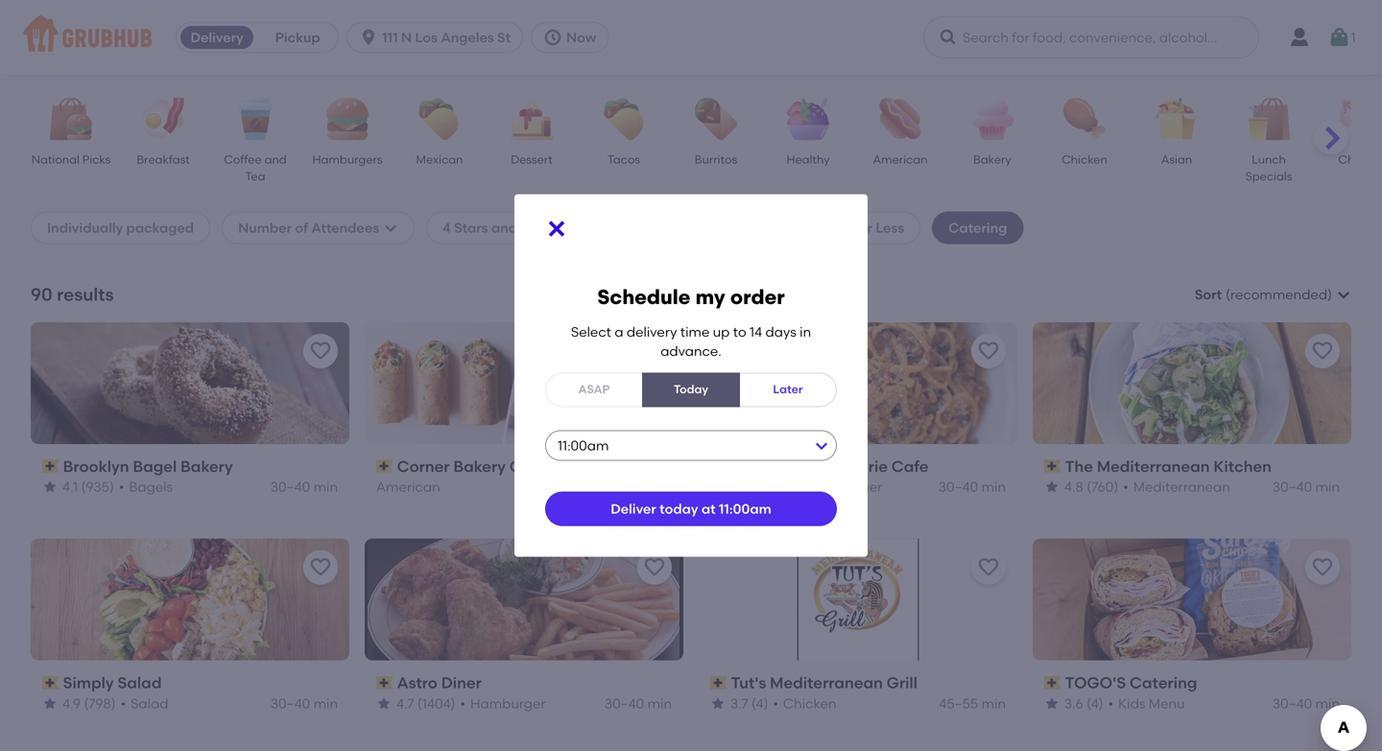 Task type: vqa. For each thing, say whether or not it's contained in the screenshot.


Task type: describe. For each thing, give the bounding box(es) containing it.
coffee and tea image
[[222, 98, 289, 140]]

90 results
[[31, 284, 114, 305]]

dessert image
[[498, 98, 566, 140]]

and inside coffee and tea
[[265, 153, 287, 167]]

4.8
[[1065, 479, 1084, 495]]

hamburger for patisserie
[[807, 479, 883, 495]]

90
[[31, 284, 53, 305]]

asap button
[[545, 373, 643, 408]]

astro
[[397, 674, 438, 693]]

subscription pass image for astro diner
[[376, 677, 393, 690]]

2 horizontal spatial bakery
[[974, 153, 1012, 167]]

14
[[750, 324, 763, 340]]

national
[[31, 153, 80, 167]]

stars
[[454, 220, 488, 236]]

111 n los angeles st
[[382, 29, 511, 46]]

breakfast
[[137, 153, 190, 167]]

4.7 for astro diner
[[397, 696, 414, 712]]

• for simply
[[121, 696, 126, 712]]

min for simply salad
[[314, 696, 338, 712]]

subscription pass image for the mediterranean kitchen
[[1045, 460, 1062, 473]]

now
[[566, 29, 597, 46]]

brooklyn
[[63, 457, 129, 476]]

packaged
[[126, 220, 194, 236]]

star icon image for the
[[1045, 480, 1060, 495]]

togo's catering
[[1065, 674, 1198, 693]]

delivery button
[[177, 22, 257, 53]]

tut's mediterranean grill logo image
[[797, 539, 919, 661]]

now button
[[531, 22, 617, 53]]

45–55 min
[[939, 696, 1006, 712]]

1 horizontal spatial bakery
[[454, 457, 506, 476]]

earn $5
[[722, 337, 764, 351]]

individually
[[47, 220, 123, 236]]

subscription pass image for simply salad
[[42, 677, 59, 690]]

30–40 for corner bakery catering
[[605, 479, 644, 495]]

at
[[702, 501, 716, 517]]

• hamburger for patisserie
[[797, 479, 883, 495]]

• bagels
[[119, 479, 173, 495]]

grill
[[887, 674, 918, 693]]

mediterranean for •
[[1134, 479, 1231, 495]]

0 vertical spatial chicken
[[1062, 153, 1108, 167]]

• chicken
[[773, 696, 837, 712]]

4.7 for amandine patisserie cafe
[[731, 479, 748, 495]]

today button
[[642, 373, 740, 408]]

up
[[521, 220, 540, 236]]

lunch specials image
[[1236, 98, 1303, 140]]

lunch
[[1252, 153, 1286, 167]]

amandine patisserie cafe
[[731, 457, 929, 476]]

tacos
[[608, 153, 640, 167]]

1 button
[[1328, 20, 1356, 55]]

min for the mediterranean kitchen
[[1316, 479, 1340, 495]]

save this restaurant image for simply salad
[[309, 557, 332, 580]]

diner
[[441, 674, 482, 693]]

in
[[800, 324, 811, 340]]

save this restaurant image for astro diner
[[643, 557, 666, 580]]

today
[[674, 383, 709, 397]]

0 horizontal spatial chicken
[[783, 696, 837, 712]]

advance.
[[661, 343, 722, 360]]

select
[[571, 324, 612, 340]]

pickup
[[275, 29, 320, 46]]

corner bakery catering
[[397, 457, 577, 476]]

star icon image for amandine
[[710, 480, 726, 495]]

4
[[443, 220, 451, 236]]

1 vertical spatial catering
[[510, 457, 577, 476]]

save this restaurant image for corner bakery catering
[[643, 340, 666, 363]]

star icon image for simply
[[42, 696, 58, 712]]

simply
[[63, 674, 114, 693]]

national picks image
[[37, 98, 105, 140]]

min for amandine patisserie cafe
[[982, 479, 1006, 495]]

3.7
[[731, 696, 748, 712]]

11:00am
[[719, 501, 772, 517]]

save this restaurant button for astro diner
[[638, 551, 672, 585]]

star icon image for astro
[[376, 696, 392, 712]]

asap
[[579, 383, 610, 397]]

min for brooklyn bagel bakery
[[314, 479, 338, 495]]

asian
[[1162, 153, 1193, 167]]

deliver
[[611, 501, 657, 517]]

30–40 for the mediterranean kitchen
[[1273, 479, 1313, 495]]

save this restaurant image
[[977, 557, 1000, 580]]

delivery
[[191, 29, 244, 46]]

subscription pass image for corner bakery catering
[[376, 460, 393, 473]]

• for tut's
[[773, 696, 779, 712]]

up
[[713, 324, 730, 340]]

1
[[1351, 29, 1356, 45]]

• for the
[[1124, 479, 1129, 495]]

results
[[57, 284, 114, 305]]

coffee
[[224, 153, 262, 167]]

• kids menu
[[1109, 696, 1185, 712]]

30–40 for astro diner
[[605, 696, 644, 712]]

corner
[[397, 457, 450, 476]]

save this restaurant button for the mediterranean kitchen
[[1306, 334, 1340, 368]]

amandine patisserie cafe link
[[710, 456, 1006, 478]]

(1404)
[[418, 696, 456, 712]]

bagels
[[129, 479, 173, 495]]

number
[[238, 220, 292, 236]]

tea
[[245, 169, 265, 183]]

individually packaged
[[47, 220, 194, 236]]

days
[[766, 324, 797, 340]]

2 vertical spatial catering
[[1130, 674, 1198, 693]]

subscription pass image for amandine patisserie cafe
[[710, 460, 727, 473]]

cafe
[[892, 457, 929, 476]]

30–40 min for brooklyn bagel bakery
[[271, 479, 338, 495]]

select a delivery time up to 14 days in advance.
[[571, 324, 811, 360]]

bagel
[[133, 457, 177, 476]]

today
[[660, 501, 698, 517]]

min for tut's mediterranean grill
[[982, 696, 1006, 712]]

american image
[[867, 98, 934, 140]]

4.1 (935)
[[62, 479, 114, 495]]

amandine
[[731, 457, 810, 476]]

hamburger for diner
[[470, 696, 546, 712]]

attendees
[[311, 220, 379, 236]]

subscription pass image for brooklyn bagel bakery
[[42, 460, 59, 473]]

min for togo's catering
[[1316, 696, 1340, 712]]

save this restaurant button for togo's catering
[[1306, 551, 1340, 585]]

astro diner
[[397, 674, 482, 693]]

• for brooklyn
[[119, 479, 124, 495]]

brooklyn bagel bakery link
[[42, 456, 338, 478]]

3.6
[[1065, 696, 1084, 712]]

to
[[733, 324, 747, 340]]

bakery image
[[959, 98, 1026, 140]]

simply salad
[[63, 674, 162, 693]]

save this restaurant image for togo's catering
[[1312, 557, 1335, 580]]

1 vertical spatial and
[[491, 220, 517, 236]]

later
[[773, 383, 803, 397]]

save this restaurant button for brooklyn bagel bakery
[[303, 334, 338, 368]]

star icon image for togo's
[[1045, 696, 1060, 712]]

30–40 min for togo's catering
[[1273, 696, 1340, 712]]



Task type: locate. For each thing, give the bounding box(es) containing it.
4.7 down 'astro'
[[397, 696, 414, 712]]

burritos image
[[683, 98, 750, 140]]

tut's mediterranean grill link
[[710, 673, 1006, 694]]

star icon image left "4.7 (1404)"
[[376, 696, 392, 712]]

30–40 min for the mediterranean kitchen
[[1273, 479, 1340, 495]]

chicken down tut's mediterranean grill
[[783, 696, 837, 712]]

angeles
[[441, 29, 494, 46]]

national picks
[[31, 153, 111, 167]]

30–40 for brooklyn bagel bakery
[[271, 479, 310, 495]]

0 horizontal spatial • hamburger
[[460, 696, 546, 712]]

coffee and tea
[[224, 153, 287, 183]]

subscription pass image inside tut's mediterranean grill link
[[710, 677, 727, 690]]

subscription pass image inside the togo's catering link
[[1045, 677, 1062, 690]]

(4)
[[752, 696, 768, 712], [1087, 696, 1104, 712]]

1 (4) from the left
[[752, 696, 768, 712]]

chinese
[[1339, 153, 1383, 167]]

• down simply salad
[[121, 696, 126, 712]]

30 minutes or less
[[784, 220, 905, 236]]

1 vertical spatial 4.7
[[397, 696, 414, 712]]

hamburgers image
[[314, 98, 381, 140]]

pickup button
[[257, 22, 338, 53]]

subscription pass image left tut's
[[710, 677, 727, 690]]

2 subscription pass image from the left
[[710, 677, 727, 690]]

star icon image up at
[[710, 480, 726, 495]]

star icon image left 4.8
[[1045, 480, 1060, 495]]

save this restaurant image
[[309, 340, 332, 363], [643, 340, 666, 363], [977, 340, 1000, 363], [1312, 340, 1335, 363], [309, 557, 332, 580], [643, 557, 666, 580], [1312, 557, 1335, 580]]

30–40 min for corner bakery catering
[[605, 479, 672, 495]]

minutes
[[804, 220, 856, 236]]

mediterranean up • mediterranean
[[1097, 457, 1210, 476]]

subscription pass image left simply
[[42, 677, 59, 690]]

0 vertical spatial mediterranean
[[1097, 457, 1210, 476]]

healthy image
[[775, 98, 842, 140]]

and left the up
[[491, 220, 517, 236]]

mexican
[[416, 153, 463, 167]]

•
[[119, 479, 124, 495], [797, 479, 802, 495], [1124, 479, 1129, 495], [121, 696, 126, 712], [460, 696, 466, 712], [773, 696, 779, 712], [1109, 696, 1114, 712]]

1 vertical spatial mediterranean
[[1134, 479, 1231, 495]]

patisserie
[[814, 457, 888, 476]]

save this restaurant button for corner bakery catering
[[638, 334, 672, 368]]

$5
[[751, 337, 764, 351]]

earn
[[722, 337, 748, 351]]

0 vertical spatial salad
[[118, 674, 162, 693]]

0 vertical spatial hamburger
[[807, 479, 883, 495]]

4.7 (1404)
[[397, 696, 456, 712]]

0 horizontal spatial hamburger
[[470, 696, 546, 712]]

• hamburger down astro diner link
[[460, 696, 546, 712]]

30–40 for amandine patisserie cafe
[[939, 479, 979, 495]]

subscription pass image inside brooklyn bagel bakery link
[[42, 460, 59, 473]]

0 vertical spatial • hamburger
[[797, 479, 883, 495]]

• for amandine
[[797, 479, 802, 495]]

1 vertical spatial salad
[[131, 696, 168, 712]]

0 vertical spatial 4.7
[[731, 479, 748, 495]]

111 n los angeles st button
[[347, 22, 531, 53]]

chicken down chicken image at the right of page
[[1062, 153, 1108, 167]]

1 vertical spatial chicken
[[783, 696, 837, 712]]

30–40 for togo's catering
[[1273, 696, 1313, 712]]

hamburgers
[[312, 153, 383, 167]]

1 vertical spatial • hamburger
[[460, 696, 546, 712]]

0 horizontal spatial (4)
[[752, 696, 768, 712]]

deliver today at 11:00am button
[[545, 492, 837, 527]]

(760)
[[1087, 479, 1119, 495]]

subscription pass image inside the mediterranean kitchen link
[[1045, 460, 1062, 473]]

american
[[873, 153, 928, 167], [376, 479, 440, 495]]

subscription pass image left corner on the left bottom of page
[[376, 460, 393, 473]]

mexican image
[[406, 98, 473, 140]]

bakery down bakery image
[[974, 153, 1012, 167]]

salad up • salad
[[118, 674, 162, 693]]

min for corner bakery catering
[[648, 479, 672, 495]]

1 horizontal spatial and
[[491, 220, 517, 236]]

0 horizontal spatial catering
[[510, 457, 577, 476]]

1 vertical spatial american
[[376, 479, 440, 495]]

(935)
[[81, 479, 114, 495]]

4.9 (798)
[[62, 696, 116, 712]]

4.1
[[62, 479, 78, 495]]

(798)
[[84, 696, 116, 712]]

• right 3.7 (4) on the bottom right of page
[[773, 696, 779, 712]]

subscription pass image
[[376, 677, 393, 690], [710, 677, 727, 690]]

• left kids
[[1109, 696, 1114, 712]]

asian image
[[1144, 98, 1211, 140]]

4.7 up 11:00am
[[731, 479, 748, 495]]

(2899)
[[752, 479, 792, 495]]

hamburger down astro diner link
[[470, 696, 546, 712]]

togo's catering link
[[1045, 673, 1340, 694]]

save this restaurant image for the mediterranean kitchen
[[1312, 340, 1335, 363]]

mediterranean up the • chicken
[[770, 674, 883, 693]]

(4) right the 3.7
[[752, 696, 768, 712]]

bakery right corner on the left bottom of page
[[454, 457, 506, 476]]

0 horizontal spatial and
[[265, 153, 287, 167]]

star icon image
[[42, 480, 58, 495], [710, 480, 726, 495], [1045, 480, 1060, 495], [42, 696, 58, 712], [376, 696, 392, 712], [710, 696, 726, 712], [1045, 696, 1060, 712]]

subscription pass image inside corner bakery catering link
[[376, 460, 393, 473]]

hamburger
[[807, 479, 883, 495], [470, 696, 546, 712]]

• for togo's
[[1109, 696, 1114, 712]]

salad down simply salad
[[131, 696, 168, 712]]

schedule my order
[[597, 285, 785, 310]]

of
[[295, 220, 308, 236]]

1 horizontal spatial (4)
[[1087, 696, 1104, 712]]

subscription pass image left 'astro'
[[376, 677, 393, 690]]

save this restaurant button for tut's mediterranean grill
[[972, 551, 1006, 585]]

the
[[1065, 457, 1094, 476]]

(4) for togo's
[[1087, 696, 1104, 712]]

subscription pass image inside "simply salad" link
[[42, 677, 59, 690]]

and up the tea
[[265, 153, 287, 167]]

subscription pass image
[[42, 460, 59, 473], [376, 460, 393, 473], [710, 460, 727, 473], [1045, 460, 1062, 473], [42, 677, 59, 690], [1045, 677, 1062, 690]]

(4) down togo's
[[1087, 696, 1104, 712]]

2 horizontal spatial catering
[[1130, 674, 1198, 693]]

simply salad link
[[42, 673, 338, 694]]

my
[[696, 285, 726, 310]]

save this restaurant button for simply salad
[[303, 551, 338, 585]]

30–40 min
[[271, 479, 338, 495], [605, 479, 672, 495], [939, 479, 1006, 495], [1273, 479, 1340, 495], [271, 696, 338, 712], [605, 696, 672, 712], [1273, 696, 1340, 712]]

salad for • salad
[[131, 696, 168, 712]]

svg image
[[1328, 26, 1351, 49], [359, 28, 378, 47], [543, 28, 563, 47], [939, 28, 958, 47], [545, 218, 568, 241], [383, 220, 399, 236]]

subscription pass image for tut's mediterranean grill
[[710, 677, 727, 690]]

1 vertical spatial hamburger
[[470, 696, 546, 712]]

catering right "less"
[[949, 220, 1008, 236]]

schedule
[[597, 285, 691, 310]]

a
[[615, 324, 624, 340]]

1 horizontal spatial hamburger
[[807, 479, 883, 495]]

(4) for tut's
[[752, 696, 768, 712]]

mediterranean down the mediterranean kitchen link
[[1134, 479, 1231, 495]]

number of attendees
[[238, 220, 379, 236]]

3.6 (4)
[[1065, 696, 1104, 712]]

save this restaurant image for brooklyn bagel bakery
[[309, 340, 332, 363]]

dessert
[[511, 153, 553, 167]]

american down corner on the left bottom of page
[[376, 479, 440, 495]]

star icon image left the 3.7
[[710, 696, 726, 712]]

catering up the menu
[[1130, 674, 1198, 693]]

bakery right bagel
[[181, 457, 233, 476]]

• right (2899)
[[797, 479, 802, 495]]

• hamburger for diner
[[460, 696, 546, 712]]

n
[[401, 29, 412, 46]]

hamburger down patisserie
[[807, 479, 883, 495]]

star icon image for tut's
[[710, 696, 726, 712]]

0 horizontal spatial subscription pass image
[[376, 677, 393, 690]]

healthy
[[787, 153, 830, 167]]

chicken image
[[1051, 98, 1119, 140]]

chicken
[[1062, 153, 1108, 167], [783, 696, 837, 712]]

togo's
[[1065, 674, 1126, 693]]

0 horizontal spatial 4.7
[[397, 696, 414, 712]]

0 vertical spatial american
[[873, 153, 928, 167]]

30–40 min for simply salad
[[271, 696, 338, 712]]

1 horizontal spatial subscription pass image
[[710, 677, 727, 690]]

30–40 for simply salad
[[271, 696, 310, 712]]

subscription pass image left brooklyn
[[42, 460, 59, 473]]

catering down asap button
[[510, 457, 577, 476]]

american down american image
[[873, 153, 928, 167]]

• right (935)
[[119, 479, 124, 495]]

1 horizontal spatial american
[[873, 153, 928, 167]]

• right (760)
[[1124, 479, 1129, 495]]

1 horizontal spatial chicken
[[1062, 153, 1108, 167]]

subscription pass image up at
[[710, 460, 727, 473]]

order
[[731, 285, 785, 310]]

2 (4) from the left
[[1087, 696, 1104, 712]]

1 subscription pass image from the left
[[376, 677, 393, 690]]

star icon image left 3.6
[[1045, 696, 1060, 712]]

mediterranean
[[1097, 457, 1210, 476], [1134, 479, 1231, 495], [770, 674, 883, 693]]

30–40 min for astro diner
[[605, 696, 672, 712]]

svg image inside 111 n los angeles st button
[[359, 28, 378, 47]]

less
[[876, 220, 905, 236]]

30–40 min for amandine patisserie cafe
[[939, 479, 1006, 495]]

subscription pass image inside astro diner link
[[376, 677, 393, 690]]

kids
[[1119, 696, 1146, 712]]

4.7 (2899)
[[731, 479, 792, 495]]

astro diner link
[[376, 673, 672, 694]]

breakfast image
[[130, 98, 197, 140]]

later button
[[739, 373, 837, 408]]

subscription pass image for togo's catering
[[1045, 677, 1062, 690]]

45–55
[[939, 696, 979, 712]]

• hamburger down amandine patisserie cafe
[[797, 479, 883, 495]]

min
[[314, 479, 338, 495], [648, 479, 672, 495], [982, 479, 1006, 495], [1316, 479, 1340, 495], [314, 696, 338, 712], [648, 696, 672, 712], [982, 696, 1006, 712], [1316, 696, 1340, 712]]

or
[[859, 220, 873, 236]]

star icon image left 4.9
[[42, 696, 58, 712]]

30–40
[[271, 479, 310, 495], [605, 479, 644, 495], [939, 479, 979, 495], [1273, 479, 1313, 495], [271, 696, 310, 712], [605, 696, 644, 712], [1273, 696, 1313, 712]]

• salad
[[121, 696, 168, 712]]

1 horizontal spatial 4.7
[[731, 479, 748, 495]]

main navigation navigation
[[0, 0, 1383, 75]]

4.8 (760)
[[1065, 479, 1119, 495]]

subscription pass image left the
[[1045, 460, 1062, 473]]

0 vertical spatial catering
[[949, 220, 1008, 236]]

subscription pass image left togo's
[[1045, 677, 1062, 690]]

0 horizontal spatial bakery
[[181, 457, 233, 476]]

kitchen
[[1214, 457, 1272, 476]]

star icon image for brooklyn
[[42, 480, 58, 495]]

min for astro diner
[[648, 696, 672, 712]]

picks
[[82, 153, 111, 167]]

• mediterranean
[[1124, 479, 1231, 495]]

• for astro
[[460, 696, 466, 712]]

svg image inside now button
[[543, 28, 563, 47]]

tut's mediterranean grill
[[731, 674, 918, 693]]

salad inside "simply salad" link
[[118, 674, 162, 693]]

subscription pass image inside amandine patisserie cafe link
[[710, 460, 727, 473]]

svg image inside the 1 "button"
[[1328, 26, 1351, 49]]

salad for simply salad
[[118, 674, 162, 693]]

2 vertical spatial mediterranean
[[770, 674, 883, 693]]

0 horizontal spatial american
[[376, 479, 440, 495]]

1 horizontal spatial catering
[[949, 220, 1008, 236]]

mediterranean for the
[[1097, 457, 1210, 476]]

time
[[681, 324, 710, 340]]

tacos image
[[590, 98, 658, 140]]

star icon image left 4.1
[[42, 480, 58, 495]]

• down 'diner'
[[460, 696, 466, 712]]

st
[[497, 29, 511, 46]]

3.7 (4)
[[731, 696, 768, 712]]

1 horizontal spatial • hamburger
[[797, 479, 883, 495]]

0 vertical spatial and
[[265, 153, 287, 167]]

111
[[382, 29, 398, 46]]

mediterranean for tut's
[[770, 674, 883, 693]]



